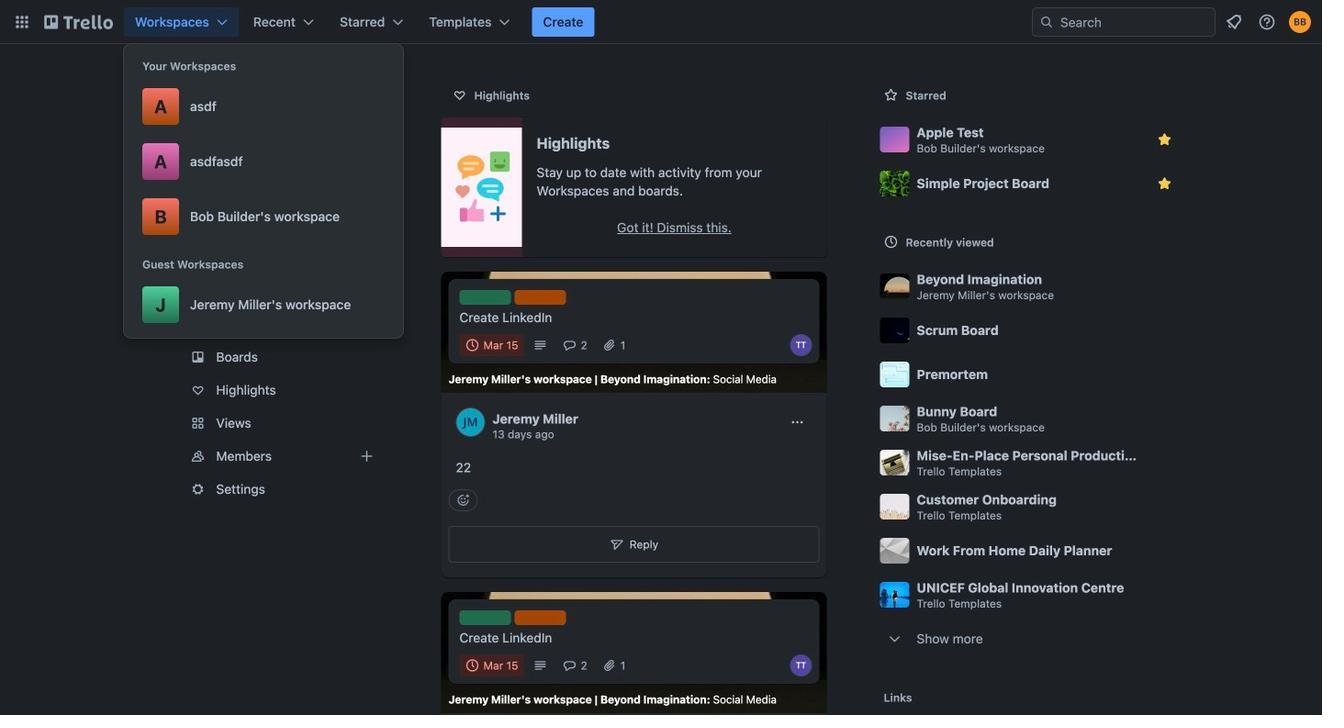 Task type: describe. For each thing, give the bounding box(es) containing it.
click to unstar apple test. it will be removed from your starred list. image
[[1156, 130, 1174, 149]]

add reaction image
[[449, 489, 478, 512]]

board image
[[157, 86, 180, 108]]

open information menu image
[[1258, 13, 1276, 31]]

click to unstar simple project board. it will be removed from your starred list. image
[[1156, 174, 1174, 193]]

0 notifications image
[[1223, 11, 1245, 33]]

color: orange, title: none image for 2nd color: green, title: none image from the top
[[515, 611, 566, 625]]



Task type: locate. For each thing, give the bounding box(es) containing it.
2 color: green, title: none image from the top
[[460, 611, 511, 625]]

color: green, title: none image
[[460, 290, 511, 305], [460, 611, 511, 625]]

Search field
[[1032, 7, 1216, 37]]

back to home image
[[44, 7, 113, 37]]

color: orange, title: none image for 1st color: green, title: none image from the top of the page
[[515, 290, 566, 305]]

2 color: orange, title: none image from the top
[[515, 611, 566, 625]]

primary element
[[0, 0, 1322, 44]]

switch to… image
[[13, 13, 31, 31]]

search image
[[1039, 15, 1054, 29]]

1 vertical spatial color: orange, title: none image
[[515, 611, 566, 625]]

1 color: green, title: none image from the top
[[460, 290, 511, 305]]

home image
[[157, 160, 180, 182]]

1 color: orange, title: none image from the top
[[515, 290, 566, 305]]

1 vertical spatial color: green, title: none image
[[460, 611, 511, 625]]

add image
[[356, 445, 378, 467]]

template board image
[[157, 123, 180, 145]]

color: orange, title: none image
[[515, 290, 566, 305], [515, 611, 566, 625]]

bob builder (bobbuilder40) image
[[1289, 11, 1311, 33]]

0 vertical spatial color: green, title: none image
[[460, 290, 511, 305]]

0 vertical spatial color: orange, title: none image
[[515, 290, 566, 305]]



Task type: vqa. For each thing, say whether or not it's contained in the screenshot.
alignment
no



